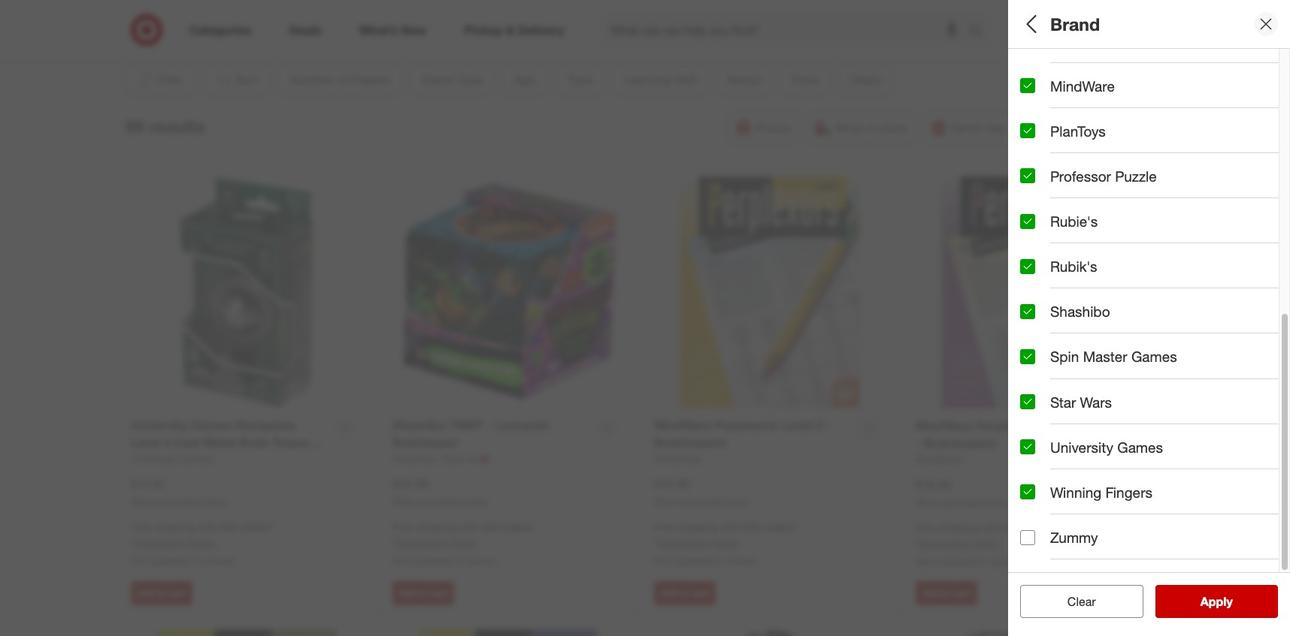 Task type: describe. For each thing, give the bounding box(es) containing it.
alice
[[1020, 342, 1043, 354]]

creativity;
[[1148, 289, 1195, 302]]

brand dialog
[[1008, 0, 1290, 637]]

board
[[1020, 236, 1049, 249]]

brand alice in wonderland; bepuzzled; chuckle & roar; educatio
[[1020, 322, 1290, 354]]

sold by
[[1020, 538, 1071, 555]]

games; inside game type classic games; creative games
[[1057, 131, 1094, 144]]

clear all button
[[1020, 586, 1143, 619]]

kids;
[[1020, 184, 1044, 197]]

see
[[1185, 595, 1207, 610]]

plantoys
[[1050, 122, 1106, 140]]

games inside game type classic games; creative games
[[1139, 131, 1172, 144]]

brainteasers
[[1091, 236, 1150, 249]]

age kids; adult
[[1020, 164, 1072, 197]]

$25.99
[[393, 476, 429, 492]]

winning fingers
[[1050, 484, 1153, 501]]

classic
[[1020, 131, 1055, 144]]

university games
[[1050, 439, 1163, 456]]

guest
[[1020, 485, 1061, 503]]

Spin Master Games checkbox
[[1020, 350, 1035, 365]]

results for see results
[[1210, 595, 1249, 610]]

educatio
[[1255, 342, 1290, 354]]

all filters dialog
[[1008, 0, 1290, 637]]

1 horizontal spatial $16.95 when purchased online
[[916, 477, 1011, 509]]

2
[[1032, 78, 1038, 91]]

brand for brand
[[1050, 13, 1100, 34]]

of
[[1079, 59, 1092, 76]]

1 horizontal spatial $16.95
[[916, 477, 952, 492]]

PlanToys checkbox
[[1020, 124, 1035, 139]]

sponsored
[[1046, 36, 1091, 47]]

creative inside the learning skill coding; creative thinking; creativity; fine motor skills; gr
[[1060, 289, 1099, 302]]

clear button
[[1020, 586, 1143, 619]]

learning skill coding; creative thinking; creativity; fine motor skills; gr
[[1020, 270, 1290, 302]]

skills;
[[1252, 289, 1279, 302]]

brand for brand alice in wonderland; bepuzzled; chuckle & roar; educatio
[[1020, 322, 1061, 340]]

motor
[[1221, 289, 1249, 302]]

university
[[1050, 439, 1114, 456]]

number
[[1020, 59, 1075, 76]]

1 vertical spatial games
[[1132, 348, 1177, 366]]

all filters
[[1020, 13, 1093, 34]]

results for 99 results
[[149, 116, 205, 137]]

adult
[[1047, 184, 1072, 197]]

players
[[1096, 59, 1146, 76]]

rubie's
[[1050, 213, 1098, 230]]

clear for clear all
[[1060, 595, 1089, 610]]

spin master games
[[1050, 348, 1177, 366]]

99 results
[[125, 116, 205, 137]]

99
[[125, 116, 144, 137]]

fine
[[1198, 289, 1218, 302]]

Rubie's checkbox
[[1020, 214, 1035, 229]]

wonderland;
[[1057, 342, 1117, 354]]

apply button
[[1155, 586, 1278, 619]]

gr
[[1282, 289, 1290, 302]]

zummy
[[1050, 529, 1098, 547]]

price
[[1020, 380, 1056, 398]]

deals button
[[1020, 417, 1279, 470]]

by
[[1055, 538, 1071, 555]]

roar;
[[1226, 342, 1252, 354]]

bepuzzled;
[[1120, 342, 1173, 354]]

thinking;
[[1102, 289, 1145, 302]]

Shashibo checkbox
[[1020, 304, 1035, 319]]

sold by button
[[1020, 523, 1279, 575]]

rating
[[1065, 485, 1109, 503]]

Rubik's checkbox
[[1020, 259, 1035, 274]]

see results
[[1185, 595, 1249, 610]]

puzzle
[[1115, 168, 1157, 185]]

rubik's
[[1050, 258, 1098, 275]]

Winning Fingers checkbox
[[1020, 485, 1035, 500]]

professor
[[1050, 168, 1111, 185]]

see results button
[[1155, 586, 1278, 619]]

spin
[[1050, 348, 1079, 366]]

professor puzzle
[[1050, 168, 1157, 185]]

filters
[[1046, 13, 1093, 34]]

fingers
[[1106, 484, 1153, 501]]

in inside brand alice in wonderland; bepuzzled; chuckle & roar; educatio
[[1046, 342, 1054, 354]]

apply
[[1201, 595, 1233, 610]]

purchased inside $25.99 when purchased online
[[418, 497, 461, 508]]

guest rating
[[1020, 485, 1109, 503]]

0 horizontal spatial $16.95
[[654, 476, 690, 492]]

mindware
[[1050, 77, 1115, 94]]

wars
[[1080, 394, 1112, 411]]

Star Wars checkbox
[[1020, 395, 1035, 410]]



Task type: locate. For each thing, give the bounding box(es) containing it.
game
[[1020, 112, 1061, 129]]

0 vertical spatial games;
[[1057, 131, 1094, 144]]

clear for clear
[[1068, 595, 1096, 610]]

1 clear from the left
[[1060, 595, 1089, 610]]

$25.99 when purchased online
[[393, 476, 488, 508]]

*
[[131, 537, 135, 550], [393, 537, 396, 550], [654, 537, 658, 550], [916, 538, 920, 551]]

skill
[[1084, 270, 1112, 287]]

1 horizontal spatial type
[[1065, 112, 1096, 129]]

games;
[[1057, 131, 1094, 144], [1052, 236, 1089, 249]]

results
[[149, 116, 205, 137], [1210, 595, 1249, 610]]

stores
[[206, 555, 235, 568], [467, 555, 496, 568], [729, 555, 758, 568], [991, 556, 1020, 569]]

creative up shashibo
[[1060, 289, 1099, 302]]

search
[[963, 24, 999, 39]]

0 vertical spatial brand
[[1050, 13, 1100, 34]]

orders*
[[240, 521, 274, 534], [502, 521, 536, 534], [763, 521, 797, 534], [1025, 522, 1059, 535]]

price button
[[1020, 365, 1279, 417]]

mastermind
[[1050, 32, 1127, 49]]

2 clear from the left
[[1068, 595, 1096, 610]]

purchased inside $14.87 when purchased online
[[157, 497, 200, 508]]

results inside button
[[1210, 595, 1249, 610]]

type inside game type classic games; creative games
[[1065, 112, 1096, 129]]

MindWare checkbox
[[1020, 78, 1035, 93]]

results right the 99
[[149, 116, 205, 137]]

games; right classic
[[1057, 131, 1094, 144]]

number of players 1; 2
[[1020, 59, 1146, 91]]

brand up alice
[[1020, 322, 1061, 340]]

0 horizontal spatial results
[[149, 116, 205, 137]]

chuckle
[[1175, 342, 1214, 354]]

results right see
[[1210, 595, 1249, 610]]

$14.87 when purchased online
[[131, 476, 226, 508]]

1 vertical spatial creative
[[1060, 289, 1099, 302]]

1 vertical spatial games;
[[1052, 236, 1089, 249]]

type inside type board games; brainteasers
[[1020, 217, 1052, 234]]

What can we help you find? suggestions appear below search field
[[601, 14, 973, 47]]

clear inside clear button
[[1068, 595, 1096, 610]]

2 vertical spatial games
[[1118, 439, 1163, 456]]

1 vertical spatial type
[[1020, 217, 1052, 234]]

advertisement region
[[188, 0, 1091, 35]]

online inside $25.99 when purchased online
[[464, 497, 488, 508]]

1 vertical spatial results
[[1210, 595, 1249, 610]]

creative up professor puzzle
[[1097, 131, 1136, 144]]

brand up sponsored
[[1050, 13, 1100, 34]]

when inside $14.87 when purchased online
[[131, 497, 154, 508]]

creative inside game type classic games; creative games
[[1097, 131, 1136, 144]]

search button
[[963, 14, 999, 50]]

star wars
[[1050, 394, 1112, 411]]

online inside $14.87 when purchased online
[[202, 497, 226, 508]]

&
[[1217, 342, 1224, 354]]

creative
[[1097, 131, 1136, 144], [1060, 289, 1099, 302]]

free shipping with $35 orders* * exclusions apply. not available in stores
[[131, 521, 274, 568], [393, 521, 536, 568], [654, 521, 797, 568], [916, 522, 1059, 569]]

type up board
[[1020, 217, 1052, 234]]

brand inside dialog
[[1050, 13, 1100, 34]]

brand inside brand alice in wonderland; bepuzzled; chuckle & roar; educatio
[[1020, 322, 1061, 340]]

not
[[131, 555, 148, 568], [393, 555, 409, 568], [654, 555, 671, 568], [916, 556, 933, 569]]

when inside $25.99 when purchased online
[[393, 497, 416, 508]]

Professor Puzzle checkbox
[[1020, 169, 1035, 184]]

0 vertical spatial games
[[1139, 131, 1172, 144]]

purchased
[[157, 497, 200, 508], [418, 497, 461, 508], [680, 497, 723, 508], [942, 497, 985, 509]]

clear down 'by'
[[1068, 595, 1096, 610]]

0 horizontal spatial $16.95 when purchased online
[[654, 476, 750, 508]]

exclusions apply. button
[[135, 536, 216, 551], [396, 536, 478, 551], [658, 536, 739, 551], [920, 537, 1001, 552]]

game type classic games; creative games
[[1020, 112, 1172, 144]]

0 vertical spatial results
[[149, 116, 205, 137]]

games
[[1139, 131, 1172, 144], [1132, 348, 1177, 366], [1118, 439, 1163, 456]]

clear inside clear all button
[[1060, 595, 1089, 610]]

games; down rubie's
[[1052, 236, 1089, 249]]

1 horizontal spatial results
[[1210, 595, 1249, 610]]

available
[[151, 555, 191, 568], [412, 555, 453, 568], [674, 555, 715, 568], [936, 556, 977, 569]]

age
[[1020, 164, 1047, 182]]

clear all
[[1060, 595, 1104, 610]]

0 horizontal spatial type
[[1020, 217, 1052, 234]]

1;
[[1020, 78, 1029, 91]]

star
[[1050, 394, 1076, 411]]

shashibo
[[1050, 303, 1110, 321]]

brand
[[1050, 13, 1100, 34], [1020, 322, 1061, 340]]

sold
[[1020, 538, 1051, 555]]

master
[[1083, 348, 1128, 366]]

type down 'mindware'
[[1065, 112, 1096, 129]]

when
[[131, 497, 154, 508], [393, 497, 416, 508], [654, 497, 678, 508], [916, 497, 939, 509]]

$16.95
[[654, 476, 690, 492], [916, 477, 952, 492]]

1 vertical spatial brand
[[1020, 322, 1061, 340]]

$35
[[220, 521, 237, 534], [482, 521, 499, 534], [744, 521, 760, 534], [1005, 522, 1022, 535]]

$16.95 when purchased online
[[654, 476, 750, 508], [916, 477, 1011, 509]]

all
[[1092, 595, 1104, 610]]

Zummy checkbox
[[1020, 531, 1035, 546]]

learning
[[1020, 270, 1080, 287]]

clear left all
[[1060, 595, 1089, 610]]

type
[[1065, 112, 1096, 129], [1020, 217, 1052, 234]]

University Games checkbox
[[1020, 440, 1035, 455]]

0 vertical spatial creative
[[1097, 131, 1136, 144]]

in
[[1046, 342, 1054, 354], [194, 555, 203, 568], [456, 555, 464, 568], [718, 555, 726, 568], [979, 556, 988, 569]]

shipping
[[155, 521, 195, 534], [416, 521, 456, 534], [678, 521, 718, 534], [940, 522, 980, 535]]

0 vertical spatial type
[[1065, 112, 1096, 129]]

free
[[131, 521, 152, 534], [393, 521, 413, 534], [654, 521, 675, 534], [916, 522, 937, 535]]

type board games; brainteasers
[[1020, 217, 1150, 249]]

deals
[[1020, 433, 1059, 450]]

with
[[198, 521, 217, 534], [459, 521, 479, 534], [721, 521, 741, 534], [983, 522, 1002, 535]]

coding;
[[1020, 289, 1058, 302]]

$14.87
[[131, 476, 167, 492]]

all
[[1020, 13, 1041, 34]]

games; inside type board games; brainteasers
[[1052, 236, 1089, 249]]

guest rating button
[[1020, 470, 1279, 523]]

winning
[[1050, 484, 1102, 501]]



Task type: vqa. For each thing, say whether or not it's contained in the screenshot.
Hi,
no



